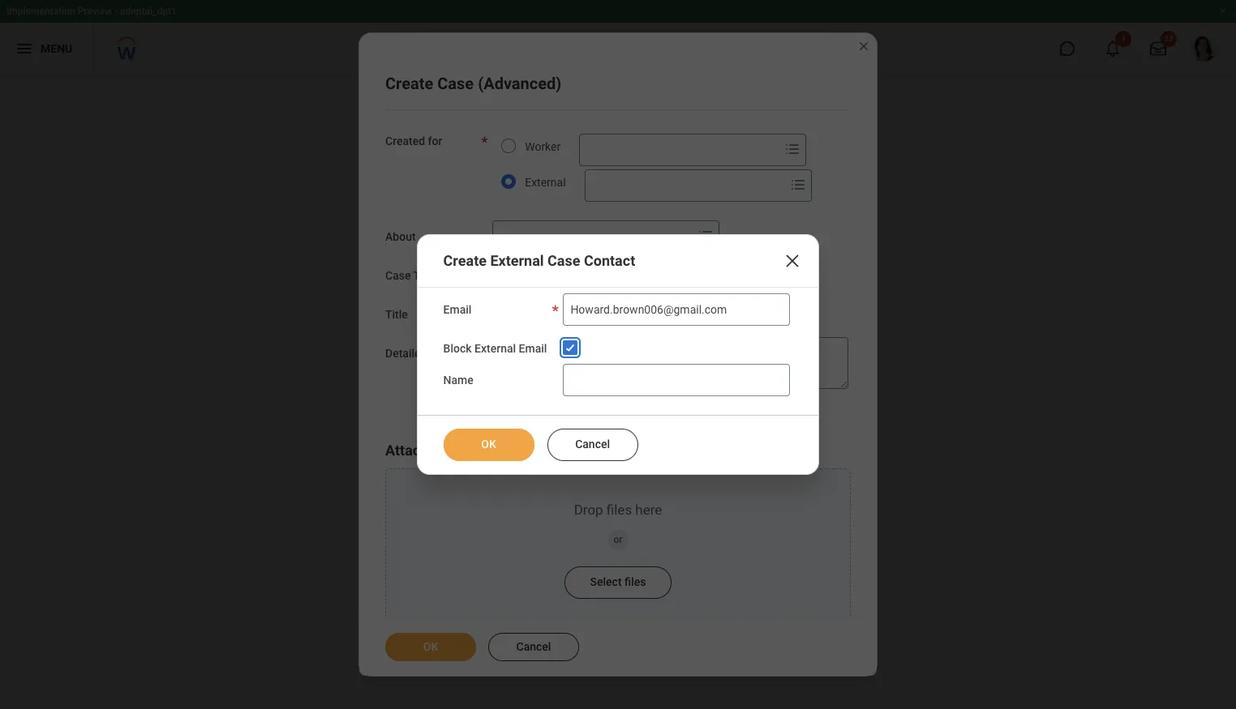 Task type: vqa. For each thing, say whether or not it's contained in the screenshot.
"Case"
yes



Task type: describe. For each thing, give the bounding box(es) containing it.
created for
[[385, 135, 442, 148]]

close create case (advanced) image
[[857, 40, 870, 53]]

0 vertical spatial email
[[443, 304, 472, 316]]

preview
[[78, 6, 112, 17]]

select
[[590, 576, 622, 589]]

check small image
[[561, 338, 580, 358]]

1 horizontal spatial email
[[519, 342, 547, 355]]

type
[[413, 269, 438, 282]]

profile logan mcneil element
[[1181, 31, 1227, 67]]

select files button
[[564, 567, 672, 600]]

-
[[115, 6, 118, 17]]

Email text field
[[563, 294, 790, 326]]

Case Type field
[[493, 261, 693, 290]]

x image
[[783, 252, 803, 271]]

block external email
[[443, 342, 547, 355]]

notifications large image
[[1105, 41, 1121, 57]]

implementation
[[6, 6, 75, 17]]

create for create external case contact
[[443, 252, 487, 269]]

contact
[[584, 252, 635, 269]]

external for email
[[475, 342, 516, 355]]

ok button
[[443, 429, 534, 461]]

search field for worker
[[580, 135, 780, 165]]

external for case
[[490, 252, 544, 269]]

block
[[443, 342, 472, 355]]

title
[[385, 308, 408, 321]]

create for create case (advanced)
[[385, 74, 433, 93]]

Detailed Message text field
[[493, 337, 849, 389]]

About field
[[493, 222, 693, 251]]

create case (advanced)
[[385, 74, 562, 93]]

about
[[385, 230, 416, 243]]

select files
[[590, 576, 646, 589]]



Task type: locate. For each thing, give the bounding box(es) containing it.
detailed
[[385, 347, 427, 360]]

prompts image for created for
[[696, 226, 716, 246]]

email up block
[[443, 304, 472, 316]]

external down the about field
[[490, 252, 544, 269]]

implementation preview -   adeptai_dpt1
[[6, 6, 177, 17]]

adeptai_dpt1
[[120, 6, 177, 17]]

or
[[614, 535, 623, 546]]

0 vertical spatial create
[[385, 74, 433, 93]]

1 vertical spatial prompts image
[[788, 175, 808, 195]]

inbox large image
[[1150, 41, 1167, 57]]

Title text field
[[493, 299, 720, 331]]

created
[[385, 135, 425, 148]]

close environment banner image
[[1218, 6, 1228, 15]]

case left "type" at the left top
[[385, 269, 411, 282]]

case
[[437, 74, 474, 93], [548, 252, 580, 269], [385, 269, 411, 282]]

2 vertical spatial external
[[475, 342, 516, 355]]

1 vertical spatial search field
[[585, 171, 785, 200]]

Name text field
[[563, 364, 790, 397]]

files
[[625, 576, 646, 589]]

external
[[525, 176, 566, 189], [490, 252, 544, 269], [475, 342, 516, 355]]

cancel button
[[547, 429, 638, 461]]

external right block
[[475, 342, 516, 355]]

external inside create case (advanced) dialog
[[525, 176, 566, 189]]

Search field
[[580, 135, 780, 165], [585, 171, 785, 200]]

worker
[[525, 140, 561, 153]]

0 vertical spatial search field
[[580, 135, 780, 165]]

attachments
[[385, 442, 470, 459]]

implementation preview -   adeptai_dpt1 banner
[[0, 0, 1236, 75]]

message
[[430, 347, 476, 360]]

create inside dialog
[[385, 74, 433, 93]]

email left check small icon
[[519, 342, 547, 355]]

name
[[443, 374, 474, 387]]

case down the about field
[[548, 252, 580, 269]]

search field for external
[[585, 171, 785, 200]]

2 vertical spatial prompts image
[[696, 226, 716, 246]]

create external case contact dialog
[[417, 235, 820, 475]]

0 vertical spatial external
[[525, 176, 566, 189]]

2 horizontal spatial case
[[548, 252, 580, 269]]

1 horizontal spatial create
[[443, 252, 487, 269]]

prompts image for worker
[[788, 175, 808, 195]]

1 vertical spatial external
[[490, 252, 544, 269]]

prompts image
[[783, 140, 802, 159], [788, 175, 808, 195], [696, 226, 716, 246]]

0 vertical spatial prompts image
[[783, 140, 802, 159]]

1 horizontal spatial case
[[437, 74, 474, 93]]

for
[[428, 135, 442, 148]]

external down worker
[[525, 176, 566, 189]]

attachments region
[[385, 441, 851, 633]]

detailed message
[[385, 347, 476, 360]]

0 horizontal spatial case
[[385, 269, 411, 282]]

1 vertical spatial email
[[519, 342, 547, 355]]

(advanced)
[[478, 74, 562, 93]]

create
[[385, 74, 433, 93], [443, 252, 487, 269]]

create external case contact
[[443, 252, 635, 269]]

0 horizontal spatial email
[[443, 304, 472, 316]]

cancel
[[575, 438, 610, 451]]

case type
[[385, 269, 438, 282]]

create up "created"
[[385, 74, 433, 93]]

1 vertical spatial create
[[443, 252, 487, 269]]

email
[[443, 304, 472, 316], [519, 342, 547, 355]]

create case (advanced) dialog
[[359, 32, 878, 677]]

0 horizontal spatial create
[[385, 74, 433, 93]]

ok
[[481, 438, 496, 451]]

main content
[[0, 75, 1236, 153]]

case inside dialog
[[548, 252, 580, 269]]

case up for
[[437, 74, 474, 93]]

create right "type" at the left top
[[443, 252, 487, 269]]

create inside dialog
[[443, 252, 487, 269]]



